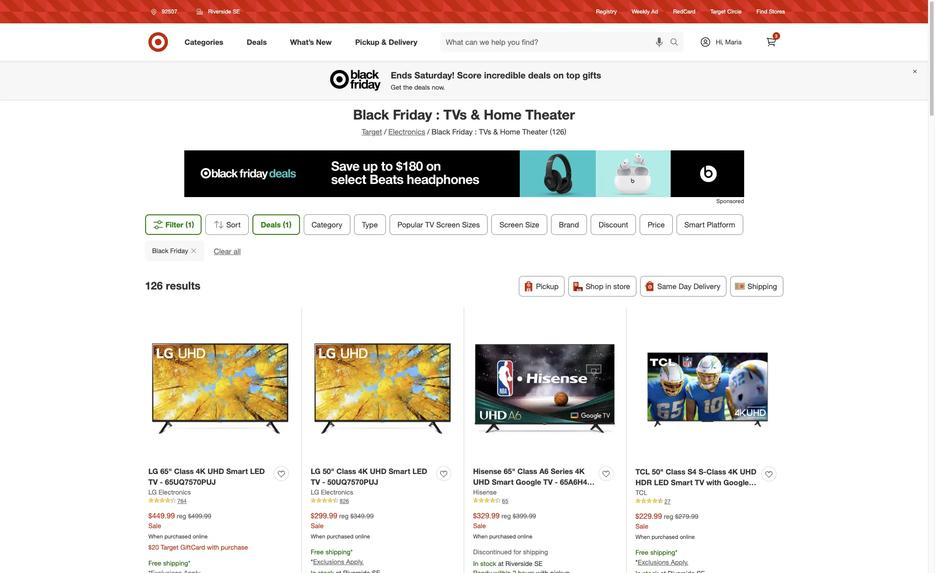 Task type: vqa. For each thing, say whether or not it's contained in the screenshot.
LED within the LG 50" Class 4K UHD Smart LED TV - 50UQ7570PUJ
yes



Task type: describe. For each thing, give the bounding box(es) containing it.
0 vertical spatial deals
[[529, 70, 551, 81]]

class right s4
[[707, 467, 727, 476]]

(126)
[[550, 127, 567, 136]]

purchased for $449.99
[[165, 533, 191, 540]]

for
[[514, 548, 522, 556]]

popular tv screen sizes
[[398, 220, 480, 229]]

smart inside lg 50" class 4k uhd smart led tv - 50uq7570puj
[[389, 467, 411, 476]]

online for $299.99
[[355, 533, 370, 540]]

1 horizontal spatial :
[[475, 127, 477, 136]]

popular tv screen sizes button
[[390, 214, 488, 235]]

in
[[474, 560, 479, 568]]

when for $229.99
[[636, 533, 651, 540]]

friday for black friday
[[170, 247, 188, 255]]

$399.99
[[513, 512, 537, 520]]

free shipping *
[[149, 559, 191, 567]]

4k inside tcl 50" class s4 s-class 4k uhd hdr led smart tv with google tv - 50s45g - special purchase
[[729, 467, 739, 476]]

hisense for hisense
[[474, 488, 497, 496]]

tv inside lg 65" class 4k uhd smart led tv - 65uq7570puj
[[149, 477, 158, 487]]

2 horizontal spatial &
[[494, 127, 499, 136]]

smart inside the hisense 65" class a6 series 4k uhd smart google tv - 65a6h4 - special purchase
[[492, 477, 514, 487]]

sort
[[227, 220, 241, 229]]

1 vertical spatial friday
[[453, 127, 473, 136]]

online for $229.99
[[680, 533, 695, 540]]

lg 65" class 4k uhd smart led tv - 65uq7570puj
[[149, 467, 265, 487]]

score
[[457, 70, 482, 81]]

maria
[[726, 38, 742, 46]]

deals link
[[239, 32, 279, 52]]

2 horizontal spatial black
[[432, 127, 451, 136]]

what's new
[[290, 37, 332, 47]]

$499.99
[[188, 512, 211, 520]]

- right 50s45g
[[682, 488, 685, 498]]

when for $449.99
[[149, 533, 163, 540]]

1 / from the left
[[384, 127, 387, 136]]

$299.99 reg $349.99 sale when purchased online
[[311, 511, 374, 540]]

what's new link
[[282, 32, 344, 52]]

reg for $299.99
[[339, 512, 349, 520]]

stores
[[770, 8, 786, 15]]

92507
[[162, 8, 177, 15]]

uhd inside lg 50" class 4k uhd smart led tv - 50uq7570puj
[[370, 467, 387, 476]]

0 vertical spatial target
[[711, 8, 726, 15]]

shipping for tcl 50" class s4 s-class 4k uhd hdr led smart tv with google tv - 50s45g - special purchase
[[651, 549, 676, 556]]

shop in store
[[586, 282, 631, 291]]

the
[[404, 83, 413, 91]]

black for black friday
[[152, 247, 168, 255]]

$349.99
[[351, 512, 374, 520]]

lg 50" class 4k uhd smart led tv - 50uq7570puj link
[[311, 466, 433, 487]]

discount button
[[591, 214, 637, 235]]

friday for black friday : tvs & home theater target / electronics / black friday : tvs & home theater (126)
[[393, 106, 433, 123]]

deals (1)
[[261, 220, 292, 229]]

purchased for $329.99
[[490, 533, 516, 540]]

ends
[[391, 70, 412, 81]]

shipping button
[[731, 276, 784, 297]]

in
[[606, 282, 612, 291]]

826 link
[[311, 497, 455, 505]]

purchase inside the hisense 65" class a6 series 4k uhd smart google tv - 65a6h4 - special purchase
[[502, 488, 535, 497]]

filter (1) button
[[145, 214, 202, 235]]

s-
[[699, 467, 707, 476]]

ends saturday! score incredible deals on top gifts get the deals now.
[[391, 70, 602, 91]]

ad
[[652, 8, 659, 15]]

$449.99
[[149, 511, 175, 520]]

- inside lg 65" class 4k uhd smart led tv - 65uq7570puj
[[160, 477, 163, 487]]

weekly
[[632, 8, 650, 15]]

platform
[[708, 220, 736, 229]]

- inside lg 50" class 4k uhd smart led tv - 50uq7570puj
[[323, 477, 326, 487]]

registry link
[[597, 8, 617, 16]]

all
[[233, 247, 241, 256]]

price
[[648, 220, 665, 229]]

hdr
[[636, 478, 653, 487]]

* for tcl 50" class s4 s-class 4k uhd hdr led smart tv with google tv - 50s45g - special purchase
[[676, 549, 678, 556]]

0 horizontal spatial deals
[[415, 83, 430, 91]]

type button
[[354, 214, 386, 235]]

category button
[[304, 214, 351, 235]]

riverside se
[[208, 8, 240, 15]]

uhd inside lg 65" class 4k uhd smart led tv - 65uq7570puj
[[208, 467, 224, 476]]

uhd inside tcl 50" class s4 s-class 4k uhd hdr led smart tv with google tv - 50s45g - special purchase
[[741, 467, 757, 476]]

se inside dropdown button
[[233, 8, 240, 15]]

find stores link
[[757, 8, 786, 16]]

tcl 50" class s4 s-class 4k uhd hdr led smart tv with google tv - 50s45g - special purchase link
[[636, 467, 758, 498]]

filter
[[166, 220, 184, 229]]

target inside black friday : tvs & home theater target / electronics / black friday : tvs & home theater (126)
[[362, 127, 382, 136]]

sizes
[[463, 220, 480, 229]]

uhd inside the hisense 65" class a6 series 4k uhd smart google tv - 65a6h4 - special purchase
[[474, 477, 490, 487]]

tv inside the hisense 65" class a6 series 4k uhd smart google tv - 65a6h4 - special purchase
[[544, 477, 553, 487]]

pickup for pickup & delivery
[[355, 37, 380, 47]]

class for led
[[666, 467, 686, 476]]

sale for $299.99
[[311, 522, 324, 529]]

sale for $329.99
[[474, 522, 486, 529]]

class for 65uq7570puj
[[174, 467, 194, 476]]

hisense for hisense 65" class a6 series 4k uhd smart google tv - 65a6h4 - special purchase
[[474, 467, 502, 476]]

sale for $229.99
[[636, 522, 649, 530]]

$279.99
[[676, 512, 699, 520]]

same day delivery button
[[641, 276, 727, 297]]

4k inside lg 50" class 4k uhd smart led tv - 50uq7570puj
[[359, 467, 368, 476]]

clear
[[214, 247, 231, 256]]

92507 button
[[145, 3, 187, 20]]

categories
[[185, 37, 224, 47]]

purchase
[[221, 543, 248, 551]]

1 vertical spatial riverside
[[506, 560, 533, 568]]

apply. for $299.99
[[346, 558, 364, 566]]

65
[[503, 497, 509, 504]]

led for lg 50" class 4k uhd smart led tv - 50uq7570puj
[[413, 467, 428, 476]]

black for black friday : tvs & home theater target / electronics / black friday : tvs & home theater (126)
[[353, 106, 389, 123]]

tcl 50" class s4 s-class 4k uhd hdr led smart tv with google tv - 50s45g - special purchase
[[636, 467, 757, 498]]

online for $449.99
[[193, 533, 208, 540]]

65 link
[[474, 497, 617, 505]]

shipping for lg 50" class 4k uhd smart led tv - 50uq7570puj
[[326, 548, 351, 556]]

shipping
[[748, 282, 778, 291]]

65" for google
[[504, 467, 516, 476]]

same day delivery
[[658, 282, 721, 291]]

top
[[567, 70, 581, 81]]

hisense link
[[474, 487, 497, 497]]

same
[[658, 282, 677, 291]]

hi,
[[717, 38, 724, 46]]

65" for -
[[160, 467, 172, 476]]

new
[[316, 37, 332, 47]]

$20
[[149, 543, 159, 551]]

on
[[554, 70, 564, 81]]

0 vertical spatial theater
[[526, 106, 576, 123]]

type
[[362, 220, 378, 229]]

incredible
[[485, 70, 526, 81]]

clear all button
[[214, 246, 241, 257]]

target circle
[[711, 8, 742, 15]]

day
[[679, 282, 692, 291]]

screen size
[[500, 220, 540, 229]]

target link
[[362, 127, 382, 136]]

online for $329.99
[[518, 533, 533, 540]]

1 vertical spatial theater
[[523, 127, 548, 136]]

clear all
[[214, 247, 241, 256]]

hisense 65" class a6 series 4k uhd smart google tv - 65a6h4 - special purchase
[[474, 467, 593, 497]]

lg electronics link for 65uq7570puj
[[149, 487, 191, 497]]

2 screen from the left
[[500, 220, 524, 229]]

led inside tcl 50" class s4 s-class 4k uhd hdr led smart tv with google tv - 50s45g - special purchase
[[655, 478, 669, 487]]

1 screen from the left
[[437, 220, 460, 229]]

exclusions for $299.99
[[313, 558, 345, 566]]

with inside $449.99 reg $499.99 sale when purchased online $20 target giftcard with purchase
[[207, 543, 219, 551]]

0 horizontal spatial tvs
[[444, 106, 467, 123]]

1 horizontal spatial &
[[471, 106, 480, 123]]

black friday : tvs & home theater target / electronics / black friday : tvs & home theater (126)
[[353, 106, 576, 136]]

when for $329.99
[[474, 533, 488, 540]]

a6
[[540, 467, 549, 476]]

smart platform
[[685, 220, 736, 229]]

led for lg 65" class 4k uhd smart led tv - 65uq7570puj
[[250, 467, 265, 476]]

$229.99
[[636, 511, 663, 521]]

s4
[[688, 467, 697, 476]]

reg for $229.99
[[664, 512, 674, 520]]

smart inside lg 65" class 4k uhd smart led tv - 65uq7570puj
[[226, 467, 248, 476]]

special inside tcl 50" class s4 s-class 4k uhd hdr led smart tv with google tv - 50s45g - special purchase
[[687, 488, 713, 498]]

tcl for tcl
[[636, 488, 648, 496]]

3 link
[[762, 32, 782, 52]]



Task type: locate. For each thing, give the bounding box(es) containing it.
tcl link
[[636, 488, 648, 497]]

shipping right the for
[[524, 548, 549, 556]]

sale for $449.99
[[149, 522, 161, 529]]

price button
[[640, 214, 673, 235]]

tv down s-
[[695, 478, 705, 487]]

get
[[391, 83, 402, 91]]

$229.99 reg $279.99 sale when purchased online
[[636, 511, 699, 540]]

smart up 826 link
[[389, 467, 411, 476]]

0 vertical spatial home
[[484, 106, 522, 123]]

sort button
[[205, 214, 249, 235]]

electronics right target 'link'
[[389, 127, 426, 136]]

1 horizontal spatial purchase
[[715, 488, 749, 498]]

1 (1) from the left
[[186, 220, 194, 229]]

smart up the 65
[[492, 477, 514, 487]]

1 horizontal spatial deals
[[529, 70, 551, 81]]

deals left what's
[[247, 37, 267, 47]]

4k up 50uq7570puj
[[359, 467, 368, 476]]

smart up 764 link
[[226, 467, 248, 476]]

1 horizontal spatial friday
[[393, 106, 433, 123]]

1 vertical spatial tvs
[[479, 127, 492, 136]]

pickup & delivery
[[355, 37, 418, 47]]

lg
[[149, 467, 158, 476], [311, 467, 321, 476], [149, 488, 157, 496], [311, 488, 319, 496]]

0 horizontal spatial google
[[516, 477, 542, 487]]

lg electronics up 764
[[149, 488, 191, 496]]

target
[[711, 8, 726, 15], [362, 127, 382, 136], [161, 543, 179, 551]]

shipping
[[326, 548, 351, 556], [524, 548, 549, 556], [651, 549, 676, 556], [163, 559, 188, 567]]

electronics for lg 50" class 4k uhd smart led tv - 50uq7570puj
[[321, 488, 354, 496]]

lg electronics link for 50uq7570puj
[[311, 487, 354, 497]]

shipping down $229.99 reg $279.99 sale when purchased online
[[651, 549, 676, 556]]

online inside $449.99 reg $499.99 sale when purchased online $20 target giftcard with purchase
[[193, 533, 208, 540]]

apply. down '$299.99 reg $349.99 sale when purchased online'
[[346, 558, 364, 566]]

1 horizontal spatial se
[[535, 560, 543, 568]]

free for $229.99
[[636, 549, 649, 556]]

online inside $329.99 reg $399.99 sale when purchased online
[[518, 533, 533, 540]]

filter (1)
[[166, 220, 194, 229]]

online inside '$299.99 reg $349.99 sale when purchased online'
[[355, 533, 370, 540]]

deals inside "link"
[[247, 37, 267, 47]]

class up 50uq7570puj
[[337, 467, 357, 476]]

tv right popular
[[426, 220, 435, 229]]

0 horizontal spatial exclusions apply. link
[[313, 558, 364, 566]]

exclusions apply. link for $229.99
[[638, 558, 689, 566]]

target left circle
[[711, 8, 726, 15]]

65" inside lg 65" class 4k uhd smart led tv - 65uq7570puj
[[160, 467, 172, 476]]

exclusions down '$299.99 reg $349.99 sale when purchased online'
[[313, 558, 345, 566]]

tvs
[[444, 106, 467, 123], [479, 127, 492, 136]]

exclusions apply. link for $299.99
[[313, 558, 364, 566]]

0 horizontal spatial :
[[436, 106, 440, 123]]

purchase inside tcl 50" class s4 s-class 4k uhd hdr led smart tv with google tv - 50s45g - special purchase
[[715, 488, 749, 498]]

purchased down $229.99
[[652, 533, 679, 540]]

class for 50uq7570puj
[[337, 467, 357, 476]]

2 horizontal spatial electronics
[[389, 127, 426, 136]]

- right '65a6h4'
[[590, 477, 593, 487]]

reg down 764
[[177, 512, 186, 520]]

1 horizontal spatial exclusions
[[638, 558, 670, 566]]

1 horizontal spatial exclusions apply. link
[[638, 558, 689, 566]]

1 horizontal spatial with
[[707, 478, 722, 487]]

special inside the hisense 65" class a6 series 4k uhd smart google tv - 65a6h4 - special purchase
[[474, 488, 500, 497]]

when down the $299.99
[[311, 533, 326, 540]]

0 horizontal spatial apply.
[[346, 558, 364, 566]]

4k right s-
[[729, 467, 739, 476]]

uhd
[[208, 467, 224, 476], [370, 467, 387, 476], [741, 467, 757, 476], [474, 477, 490, 487]]

when up $20
[[149, 533, 163, 540]]

1 horizontal spatial free
[[311, 548, 324, 556]]

class up 65uq7570puj
[[174, 467, 194, 476]]

discontinued for shipping
[[474, 548, 549, 556]]

tv inside lg 50" class 4k uhd smart led tv - 50uq7570puj
[[311, 477, 320, 487]]

1 horizontal spatial riverside
[[506, 560, 533, 568]]

free shipping * * exclusions apply. for $229.99
[[636, 549, 689, 566]]

free shipping * * exclusions apply.
[[311, 548, 364, 566], [636, 549, 689, 566]]

uhd up 50uq7570puj
[[370, 467, 387, 476]]

0 horizontal spatial 65"
[[160, 467, 172, 476]]

/ right target 'link'
[[384, 127, 387, 136]]

65" inside the hisense 65" class a6 series 4k uhd smart google tv - 65a6h4 - special purchase
[[504, 467, 516, 476]]

riverside up categories "link"
[[208, 8, 231, 15]]

reg down the 65
[[502, 512, 511, 520]]

1 vertical spatial :
[[475, 127, 477, 136]]

1 horizontal spatial (1)
[[283, 220, 292, 229]]

1 horizontal spatial free shipping * * exclusions apply.
[[636, 549, 689, 566]]

sale inside $329.99 reg $399.99 sale when purchased online
[[474, 522, 486, 529]]

1 horizontal spatial electronics
[[321, 488, 354, 496]]

pickup button
[[519, 276, 565, 297]]

deals right 'sort' in the left of the page
[[261, 220, 281, 229]]

black inside button
[[152, 247, 168, 255]]

purchased inside '$299.99 reg $349.99 sale when purchased online'
[[327, 533, 354, 540]]

1 vertical spatial hisense
[[474, 488, 497, 496]]

pickup inside button
[[537, 282, 559, 291]]

2 vertical spatial friday
[[170, 247, 188, 255]]

exclusions for $229.99
[[638, 558, 670, 566]]

apply. for $229.99
[[671, 558, 689, 566]]

circle
[[728, 8, 742, 15]]

electronics for lg 65" class 4k uhd smart led tv - 65uq7570puj
[[159, 488, 191, 496]]

-
[[160, 477, 163, 487], [323, 477, 326, 487], [555, 477, 558, 487], [590, 477, 593, 487], [648, 488, 651, 498], [682, 488, 685, 498]]

tcl inside tcl 50" class s4 s-class 4k uhd hdr led smart tv with google tv - 50s45g - special purchase
[[636, 467, 650, 476]]

apply.
[[346, 558, 364, 566], [671, 558, 689, 566]]

(1) right filter
[[186, 220, 194, 229]]

reg down the 826
[[339, 512, 349, 520]]

4k
[[196, 467, 206, 476], [359, 467, 368, 476], [576, 467, 585, 476], [729, 467, 739, 476]]

when inside $449.99 reg $499.99 sale when purchased online $20 target giftcard with purchase
[[149, 533, 163, 540]]

/
[[384, 127, 387, 136], [428, 127, 430, 136]]

tcl 50" class s4 s-class 4k uhd hdr led smart tv with google tv - 50s45g - special purchase image
[[636, 317, 780, 461], [636, 317, 780, 461]]

* for lg 50" class 4k uhd smart led tv - 50uq7570puj
[[351, 548, 353, 556]]

50" up hdr
[[652, 467, 664, 476]]

$299.99
[[311, 511, 338, 520]]

1 vertical spatial tcl
[[636, 488, 648, 496]]

* for lg 65" class 4k uhd smart led tv - 65uq7570puj
[[188, 559, 191, 567]]

0 vertical spatial &
[[382, 37, 387, 47]]

delivery right day
[[694, 282, 721, 291]]

sale inside $229.99 reg $279.99 sale when purchased online
[[636, 522, 649, 530]]

what's
[[290, 37, 314, 47]]

exclusions down $229.99 reg $279.99 sale when purchased online
[[638, 558, 670, 566]]

electronics inside black friday : tvs & home theater target / electronics / black friday : tvs & home theater (126)
[[389, 127, 426, 136]]

reg inside $229.99 reg $279.99 sale when purchased online
[[664, 512, 674, 520]]

1 hisense from the top
[[474, 467, 502, 476]]

0 horizontal spatial (1)
[[186, 220, 194, 229]]

special left the 65
[[474, 488, 500, 497]]

1 horizontal spatial delivery
[[694, 282, 721, 291]]

delivery inside button
[[694, 282, 721, 291]]

google up 27 link
[[724, 478, 750, 487]]

1 vertical spatial target
[[362, 127, 382, 136]]

1 vertical spatial home
[[501, 127, 521, 136]]

lg inside lg 50" class 4k uhd smart led tv - 50uq7570puj
[[311, 467, 321, 476]]

friday inside button
[[170, 247, 188, 255]]

1 horizontal spatial screen
[[500, 220, 524, 229]]

registry
[[597, 8, 617, 15]]

sale down $449.99
[[149, 522, 161, 529]]

reg inside '$299.99 reg $349.99 sale when purchased online'
[[339, 512, 349, 520]]

electronics up 764
[[159, 488, 191, 496]]

target inside $449.99 reg $499.99 sale when purchased online $20 target giftcard with purchase
[[161, 543, 179, 551]]

lg electronics up the 826
[[311, 488, 354, 496]]

purchased inside $229.99 reg $279.99 sale when purchased online
[[652, 533, 679, 540]]

class inside the hisense 65" class a6 series 4k uhd smart google tv - 65a6h4 - special purchase
[[518, 467, 538, 476]]

led inside lg 65" class 4k uhd smart led tv - 65uq7570puj
[[250, 467, 265, 476]]

- down hdr
[[648, 488, 651, 498]]

0 vertical spatial friday
[[393, 106, 433, 123]]

2 hisense from the top
[[474, 488, 497, 496]]

0 horizontal spatial free
[[149, 559, 161, 567]]

target up free shipping *
[[161, 543, 179, 551]]

when down $229.99
[[636, 533, 651, 540]]

50"
[[323, 467, 335, 476], [652, 467, 664, 476]]

popular
[[398, 220, 423, 229]]

led inside lg 50" class 4k uhd smart led tv - 50uq7570puj
[[413, 467, 428, 476]]

discount
[[599, 220, 629, 229]]

results
[[166, 279, 201, 292]]

tv down a6
[[544, 477, 553, 487]]

2 lg electronics link from the left
[[311, 487, 354, 497]]

purchased down the $299.99
[[327, 533, 354, 540]]

free down $229.99 reg $279.99 sale when purchased online
[[636, 549, 649, 556]]

shipping for lg 65" class 4k uhd smart led tv - 65uq7570puj
[[163, 559, 188, 567]]

purchased up discontinued for shipping
[[490, 533, 516, 540]]

tv inside button
[[426, 220, 435, 229]]

target circle link
[[711, 8, 742, 16]]

sale down $329.99
[[474, 522, 486, 529]]

2 horizontal spatial led
[[655, 478, 669, 487]]

0 horizontal spatial delivery
[[389, 37, 418, 47]]

1 horizontal spatial target
[[362, 127, 382, 136]]

purchased for $299.99
[[327, 533, 354, 540]]

1 horizontal spatial 50"
[[652, 467, 664, 476]]

reg inside $449.99 reg $499.99 sale when purchased online $20 target giftcard with purchase
[[177, 512, 186, 520]]

tv down hdr
[[636, 488, 646, 498]]

delivery
[[389, 37, 418, 47], [694, 282, 721, 291]]

tcl for tcl 50" class s4 s-class 4k uhd hdr led smart tv with google tv - 50s45g - special purchase
[[636, 467, 650, 476]]

2 vertical spatial target
[[161, 543, 179, 551]]

0 horizontal spatial &
[[382, 37, 387, 47]]

exclusions
[[313, 558, 345, 566], [638, 558, 670, 566]]

class left s4
[[666, 467, 686, 476]]

$449.99 reg $499.99 sale when purchased online $20 target giftcard with purchase
[[149, 511, 248, 551]]

apply. down $229.99 reg $279.99 sale when purchased online
[[671, 558, 689, 566]]

65uq7570puj
[[165, 477, 216, 487]]

online up the for
[[518, 533, 533, 540]]

2 horizontal spatial target
[[711, 8, 726, 15]]

0 vertical spatial black
[[353, 106, 389, 123]]

1 horizontal spatial special
[[687, 488, 713, 498]]

4k up 65uq7570puj
[[196, 467, 206, 476]]

1 horizontal spatial led
[[413, 467, 428, 476]]

when up 'discontinued'
[[474, 533, 488, 540]]

discontinued
[[474, 548, 512, 556]]

friday up advertisement region on the top of page
[[453, 127, 473, 136]]

1 tcl from the top
[[636, 467, 650, 476]]

purchased up giftcard
[[165, 533, 191, 540]]

exclusions apply. link
[[313, 558, 364, 566], [638, 558, 689, 566]]

2 horizontal spatial friday
[[453, 127, 473, 136]]

friday down filter (1)
[[170, 247, 188, 255]]

0 vertical spatial :
[[436, 106, 440, 123]]

& inside pickup & delivery link
[[382, 37, 387, 47]]

4k inside lg 65" class 4k uhd smart led tv - 65uq7570puj
[[196, 467, 206, 476]]

categories link
[[177, 32, 235, 52]]

when inside '$299.99 reg $349.99 sale when purchased online'
[[311, 533, 326, 540]]

hisense
[[474, 467, 502, 476], [474, 488, 497, 496]]

50" inside tcl 50" class s4 s-class 4k uhd hdr led smart tv with google tv - 50s45g - special purchase
[[652, 467, 664, 476]]

target left electronics link
[[362, 127, 382, 136]]

1 horizontal spatial google
[[724, 478, 750, 487]]

screen left size
[[500, 220, 524, 229]]

tcl down hdr
[[636, 488, 648, 496]]

free shipping * * exclusions apply. down '$299.99 reg $349.99 sale when purchased online'
[[311, 548, 364, 566]]

lg electronics link up the 826
[[311, 487, 354, 497]]

0 horizontal spatial lg electronics
[[149, 488, 191, 496]]

shipping down '$299.99 reg $349.99 sale when purchased online'
[[326, 548, 351, 556]]

friday
[[393, 106, 433, 123], [453, 127, 473, 136], [170, 247, 188, 255]]

sale down the $299.99
[[311, 522, 324, 529]]

class for tv
[[518, 467, 538, 476]]

at
[[499, 560, 504, 568]]

find
[[757, 8, 768, 15]]

reg inside $329.99 reg $399.99 sale when purchased online
[[502, 512, 511, 520]]

online down $349.99
[[355, 533, 370, 540]]

2 tcl from the top
[[636, 488, 648, 496]]

free for $299.99
[[311, 548, 324, 556]]

50" for 50uq7570puj
[[323, 467, 335, 476]]

deals left on
[[529, 70, 551, 81]]

1 horizontal spatial apply.
[[671, 558, 689, 566]]

purchased inside $329.99 reg $399.99 sale when purchased online
[[490, 533, 516, 540]]

online up giftcard
[[193, 533, 208, 540]]

online inside $229.99 reg $279.99 sale when purchased online
[[680, 533, 695, 540]]

search button
[[667, 32, 689, 54]]

$329.99
[[474, 511, 500, 520]]

lg electronics for 50uq7570puj
[[311, 488, 354, 496]]

126
[[145, 279, 163, 292]]

advertisement region
[[184, 150, 745, 197]]

purchased inside $449.99 reg $499.99 sale when purchased online $20 target giftcard with purchase
[[165, 533, 191, 540]]

smart inside button
[[685, 220, 705, 229]]

- left 65uq7570puj
[[160, 477, 163, 487]]

google inside the hisense 65" class a6 series 4k uhd smart google tv - 65a6h4 - special purchase
[[516, 477, 542, 487]]

delivery for pickup & delivery
[[389, 37, 418, 47]]

lg inside lg 65" class 4k uhd smart led tv - 65uq7570puj
[[149, 467, 158, 476]]

2 lg electronics from the left
[[311, 488, 354, 496]]

stock
[[481, 560, 497, 568]]

black right electronics link
[[432, 127, 451, 136]]

2 horizontal spatial free
[[636, 549, 649, 556]]

tv up the $299.99
[[311, 477, 320, 487]]

1 vertical spatial pickup
[[537, 282, 559, 291]]

0 horizontal spatial /
[[384, 127, 387, 136]]

class
[[174, 467, 194, 476], [337, 467, 357, 476], [518, 467, 538, 476], [666, 467, 686, 476], [707, 467, 727, 476]]

/ right electronics link
[[428, 127, 430, 136]]

screen left sizes
[[437, 220, 460, 229]]

: down now.
[[436, 106, 440, 123]]

50" inside lg 50" class 4k uhd smart led tv - 50uq7570puj
[[323, 467, 335, 476]]

1 vertical spatial se
[[535, 560, 543, 568]]

0 horizontal spatial 50"
[[323, 467, 335, 476]]

giftcard
[[181, 543, 205, 551]]

50" for led
[[652, 467, 664, 476]]

1 lg electronics link from the left
[[149, 487, 191, 497]]

delivery for same day delivery
[[694, 282, 721, 291]]

1 horizontal spatial black
[[353, 106, 389, 123]]

0 horizontal spatial special
[[474, 488, 500, 497]]

uhd right s-
[[741, 467, 757, 476]]

sale inside '$299.99 reg $349.99 sale when purchased online'
[[311, 522, 324, 529]]

0 horizontal spatial free shipping * * exclusions apply.
[[311, 548, 364, 566]]

lg electronics
[[149, 488, 191, 496], [311, 488, 354, 496]]

sale inside $449.99 reg $499.99 sale when purchased online $20 target giftcard with purchase
[[149, 522, 161, 529]]

when for $299.99
[[311, 533, 326, 540]]

online down '$279.99'
[[680, 533, 695, 540]]

reg
[[177, 512, 186, 520], [339, 512, 349, 520], [502, 512, 511, 520], [664, 512, 674, 520]]

black up target 'link'
[[353, 106, 389, 123]]

black friday
[[152, 247, 188, 255]]

free down '$299.99 reg $349.99 sale when purchased online'
[[311, 548, 324, 556]]

search
[[667, 38, 689, 47]]

riverside se button
[[191, 3, 246, 20]]

pickup for pickup
[[537, 282, 559, 291]]

2 (1) from the left
[[283, 220, 292, 229]]

now.
[[432, 83, 445, 91]]

0 vertical spatial with
[[707, 478, 722, 487]]

brand
[[559, 220, 580, 229]]

1 vertical spatial delivery
[[694, 282, 721, 291]]

(1) for filter (1)
[[186, 220, 194, 229]]

27 link
[[636, 497, 780, 505]]

online
[[193, 533, 208, 540], [355, 533, 370, 540], [518, 533, 533, 540], [680, 533, 695, 540]]

category
[[312, 220, 343, 229]]

0 horizontal spatial black
[[152, 247, 168, 255]]

0 vertical spatial se
[[233, 8, 240, 15]]

purchased for $229.99
[[652, 533, 679, 540]]

0 horizontal spatial with
[[207, 543, 219, 551]]

reg for $329.99
[[502, 512, 511, 520]]

0 horizontal spatial friday
[[170, 247, 188, 255]]

lg 65" class 4k uhd smart led tv - 65uq7570puj link
[[149, 466, 270, 487]]

2 65" from the left
[[504, 467, 516, 476]]

0 horizontal spatial exclusions
[[313, 558, 345, 566]]

1 vertical spatial deals
[[261, 220, 281, 229]]

electronics up the 826
[[321, 488, 354, 496]]

0 vertical spatial delivery
[[389, 37, 418, 47]]

0 vertical spatial tcl
[[636, 467, 650, 476]]

pickup & delivery link
[[348, 32, 429, 52]]

smart down s4
[[672, 478, 693, 487]]

4k inside the hisense 65" class a6 series 4k uhd smart google tv - 65a6h4 - special purchase
[[576, 467, 585, 476]]

when inside $229.99 reg $279.99 sale when purchased online
[[636, 533, 651, 540]]

1 vertical spatial &
[[471, 106, 480, 123]]

(1) for deals (1)
[[283, 220, 292, 229]]

lg 65" class 4k uhd smart led tv - 65uq7570puj image
[[149, 317, 292, 461], [149, 317, 292, 461]]

size
[[526, 220, 540, 229]]

0 vertical spatial deals
[[247, 37, 267, 47]]

deals for deals
[[247, 37, 267, 47]]

1 horizontal spatial lg electronics link
[[311, 487, 354, 497]]

in stock at  riverside se
[[474, 560, 543, 568]]

2 vertical spatial black
[[152, 247, 168, 255]]

sale
[[149, 522, 161, 529], [311, 522, 324, 529], [474, 522, 486, 529], [636, 522, 649, 530]]

0 vertical spatial pickup
[[355, 37, 380, 47]]

27
[[665, 498, 671, 505]]

theater
[[526, 106, 576, 123], [523, 127, 548, 136]]

1 horizontal spatial tvs
[[479, 127, 492, 136]]

class left a6
[[518, 467, 538, 476]]

google down a6
[[516, 477, 542, 487]]

- left 50uq7570puj
[[323, 477, 326, 487]]

1 vertical spatial black
[[432, 127, 451, 136]]

hisense inside the hisense 65" class a6 series 4k uhd smart google tv - 65a6h4 - special purchase
[[474, 467, 502, 476]]

screen size button
[[492, 214, 548, 235]]

0 horizontal spatial screen
[[437, 220, 460, 229]]

0 horizontal spatial target
[[161, 543, 179, 551]]

(1) inside the filter (1) button
[[186, 220, 194, 229]]

0 horizontal spatial lg electronics link
[[149, 487, 191, 497]]

1 vertical spatial with
[[207, 543, 219, 551]]

What can we help you find? suggestions appear below search field
[[441, 32, 673, 52]]

deals
[[529, 70, 551, 81], [415, 83, 430, 91]]

se up deals "link"
[[233, 8, 240, 15]]

class inside lg 65" class 4k uhd smart led tv - 65uq7570puj
[[174, 467, 194, 476]]

lg 50" class 4k uhd smart led tv - 50uq7570puj image
[[311, 317, 455, 461], [311, 317, 455, 461]]

$329.99 reg $399.99 sale when purchased online
[[474, 511, 537, 540]]

4k up '65a6h4'
[[576, 467, 585, 476]]

1 horizontal spatial lg electronics
[[311, 488, 354, 496]]

0 vertical spatial tvs
[[444, 106, 467, 123]]

65" up 65uq7570puj
[[160, 467, 172, 476]]

deals right the
[[415, 83, 430, 91]]

uhd up the "hisense" link
[[474, 477, 490, 487]]

uhd up 65uq7570puj
[[208, 467, 224, 476]]

store
[[614, 282, 631, 291]]

free shipping * * exclusions apply. down $229.99 reg $279.99 sale when purchased online
[[636, 549, 689, 566]]

0 horizontal spatial pickup
[[355, 37, 380, 47]]

pickup
[[355, 37, 380, 47], [537, 282, 559, 291]]

riverside down the for
[[506, 560, 533, 568]]

class inside lg 50" class 4k uhd smart led tv - 50uq7570puj
[[337, 467, 357, 476]]

deals for deals (1)
[[261, 220, 281, 229]]

lg electronics link up 764
[[149, 487, 191, 497]]

smart left platform
[[685, 220, 705, 229]]

764
[[177, 497, 187, 504]]

:
[[436, 106, 440, 123], [475, 127, 477, 136]]

0 horizontal spatial electronics
[[159, 488, 191, 496]]

0 vertical spatial riverside
[[208, 8, 231, 15]]

1 horizontal spatial pickup
[[537, 282, 559, 291]]

saturday!
[[415, 70, 455, 81]]

riverside inside dropdown button
[[208, 8, 231, 15]]

hisense 65" class a6 series 4k uhd smart google tv - 65a6h4 - special purchase link
[[474, 466, 595, 497]]

1 lg electronics from the left
[[149, 488, 191, 496]]

reg for $449.99
[[177, 512, 186, 520]]

with inside tcl 50" class s4 s-class 4k uhd hdr led smart tv with google tv - 50s45g - special purchase
[[707, 478, 722, 487]]

friday up electronics link
[[393, 106, 433, 123]]

0 vertical spatial hisense
[[474, 467, 502, 476]]

0 horizontal spatial purchase
[[502, 488, 535, 497]]

with right giftcard
[[207, 543, 219, 551]]

1 horizontal spatial 65"
[[504, 467, 516, 476]]

with down s-
[[707, 478, 722, 487]]

when inside $329.99 reg $399.99 sale when purchased online
[[474, 533, 488, 540]]

0 horizontal spatial se
[[233, 8, 240, 15]]

shipping down giftcard
[[163, 559, 188, 567]]

0 horizontal spatial riverside
[[208, 8, 231, 15]]

50" up 50uq7570puj
[[323, 467, 335, 476]]

exclusions apply. link down $229.99 reg $279.99 sale when purchased online
[[638, 558, 689, 566]]

lg electronics for 65uq7570puj
[[149, 488, 191, 496]]

1 65" from the left
[[160, 467, 172, 476]]

50s45g
[[653, 488, 680, 498]]

65a6h4
[[560, 477, 588, 487]]

lg electronics link
[[149, 487, 191, 497], [311, 487, 354, 497]]

0 horizontal spatial led
[[250, 467, 265, 476]]

google inside tcl 50" class s4 s-class 4k uhd hdr led smart tv with google tv - 50s45g - special purchase
[[724, 478, 750, 487]]

weekly ad link
[[632, 8, 659, 16]]

sale down $229.99
[[636, 522, 649, 530]]

- down series
[[555, 477, 558, 487]]

smart inside tcl 50" class s4 s-class 4k uhd hdr led smart tv with google tv - 50s45g - special purchase
[[672, 478, 693, 487]]

hisense 65" class a6 series 4k uhd smart google tv - 65a6h4 - special purchase image
[[474, 317, 617, 461], [474, 317, 617, 461]]

2 / from the left
[[428, 127, 430, 136]]

free shipping * * exclusions apply. for $299.99
[[311, 548, 364, 566]]

lg 50" class 4k uhd smart led tv - 50uq7570puj
[[311, 467, 428, 487]]

sponsored
[[717, 197, 745, 204]]

free down $20
[[149, 559, 161, 567]]

hisense up the "hisense" link
[[474, 467, 502, 476]]

2 vertical spatial &
[[494, 127, 499, 136]]



